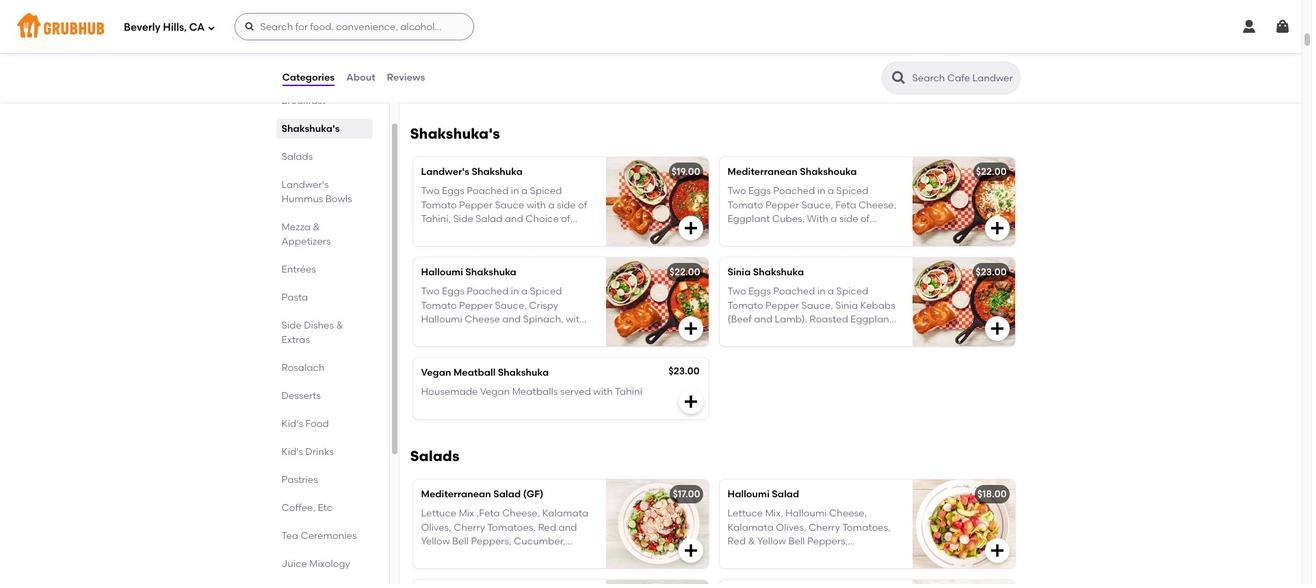 Task type: locate. For each thing, give the bounding box(es) containing it.
kid's for kid's food
[[282, 419, 303, 430]]

feta
[[835, 199, 856, 211]]

in down shakshouka
[[817, 186, 825, 197]]

shakshuka for halloumi shakshuka
[[465, 267, 516, 278]]

svg image
[[1274, 18, 1291, 35], [244, 21, 255, 32], [682, 220, 699, 237], [989, 220, 1005, 237], [989, 321, 1005, 337], [682, 394, 699, 410]]

1 horizontal spatial cherry
[[809, 522, 840, 534]]

1 vertical spatial side
[[839, 213, 858, 225]]

svg image for sinia shakshuka
[[989, 321, 1005, 337]]

$22.00 for two eggs poached in a spiced tomato pepper sauce,  feta cheese, eggplant cubes, with a side of tahini, side salad and challah bread.  garnished with parsley
[[976, 166, 1007, 178]]

1 vertical spatial and
[[546, 328, 565, 339]]

with inside lettuce mix ,feta cheese, kalamata olives, cherry tomatoes, red and yellow bell peppers, cucumber, radish, sumac with lemon mint dressing
[[492, 550, 512, 562]]

1 lettuce from the left
[[421, 508, 456, 520]]

sauce, inside 'two eggs poached in a spiced tomato pepper sauce,  feta cheese, eggplant cubes, with a side of tahini, side salad and challah bread.  garnished with parsley'
[[801, 199, 833, 211]]

&
[[313, 222, 320, 233], [336, 320, 343, 332], [748, 536, 755, 548], [820, 550, 828, 562]]

1 horizontal spatial side
[[557, 199, 576, 211]]

kid's for kid's drinks
[[282, 447, 303, 458]]

0 vertical spatial salads
[[282, 151, 313, 163]]

0 vertical spatial kid's
[[282, 419, 303, 430]]

cherry for halloumi
[[809, 522, 840, 534]]

& inside side dishes & extras
[[336, 320, 343, 332]]

lettuce left the mix
[[421, 508, 456, 520]]

peppers, up sumac
[[471, 536, 512, 548]]

crispy
[[529, 300, 558, 312]]

cubes,
[[772, 213, 805, 225]]

salads down shakshuka's tab
[[282, 151, 313, 163]]

with down with
[[811, 241, 830, 253]]

shakshuka right sinia
[[753, 267, 804, 278]]

0 vertical spatial red
[[538, 522, 556, 534]]

peppers,
[[471, 536, 512, 548], [807, 536, 848, 548]]

cheese, for lettuce mix ,feta cheese, kalamata olives, cherry tomatoes, red and yellow bell peppers, cucumber, radish, sumac with lemon mint dressing
[[502, 508, 540, 520]]

tomato
[[421, 199, 457, 211], [728, 199, 763, 211], [421, 300, 457, 312]]

mediterranean up the eggplant
[[728, 166, 798, 178]]

0 horizontal spatial $22.00
[[670, 267, 700, 278]]

two inside two eggs poached in a spiced tomato pepper sauce with a side of tahini, side salad and choice of bread.  garnished with parsley
[[421, 186, 440, 197]]

kalamata for and
[[542, 508, 588, 520]]

tomato up the eggplant
[[728, 199, 763, 211]]

meatballs
[[512, 387, 558, 398]]

cherry
[[454, 522, 485, 534], [809, 522, 840, 534]]

sauce, up with
[[801, 199, 833, 211]]

0 horizontal spatial shakshuka's
[[282, 123, 340, 135]]

2 tomatoes, from the left
[[842, 522, 891, 534]]

tomatoes, inside lettuce mix ,feta cheese, kalamata olives, cherry tomatoes, red and yellow bell peppers, cucumber, radish, sumac with lemon mint dressing
[[487, 522, 536, 534]]

0 vertical spatial and
[[811, 227, 830, 239]]

0 horizontal spatial peppers,
[[471, 536, 512, 548]]

landwer's inside landwer's hummus bowls
[[282, 179, 329, 191]]

chicken fattoush salad image
[[912, 581, 1015, 585]]

pepper for bread.
[[459, 199, 493, 211]]

sauce, for cubes,
[[801, 199, 833, 211]]

housemade
[[421, 387, 478, 398]]

1 horizontal spatial vegan
[[480, 387, 510, 398]]

0 horizontal spatial vegan
[[421, 367, 451, 379]]

0 vertical spatial landwer's
[[421, 166, 469, 178]]

lettuce inside lettuce mix ,feta cheese, kalamata olives, cherry tomatoes, red and yellow bell peppers, cucumber, radish, sumac with lemon mint dressing
[[421, 508, 456, 520]]

bell inside lettuce mix ,feta cheese, kalamata olives, cherry tomatoes, red and yellow bell peppers, cucumber, radish, sumac with lemon mint dressing
[[452, 536, 469, 548]]

olives, inside lettuce mix ,feta cheese, kalamata olives, cherry tomatoes, red and yellow bell peppers, cucumber, radish, sumac with lemon mint dressing
[[421, 522, 451, 534]]

0 horizontal spatial olives,
[[421, 522, 451, 534]]

svg image for two eggs poached in a spiced tomato pepper sauce, crispy halloumi cheese and spinach, with a side of tahini, side salad and challah bread.
[[682, 321, 699, 337]]

lemon down cucumber,
[[514, 550, 546, 562]]

shakshuka's down breakfast
[[282, 123, 340, 135]]

1 tomatoes, from the left
[[487, 522, 536, 534]]

shakshuka's up landwer's shakshuka
[[410, 125, 500, 142]]

0 vertical spatial kalamata
[[542, 508, 588, 520]]

garnished
[[454, 227, 502, 239], [760, 241, 809, 253]]

side dishes & extras tab
[[282, 319, 367, 348]]

a
[[521, 186, 528, 197], [828, 186, 834, 197], [548, 199, 555, 211], [831, 213, 837, 225], [521, 286, 528, 298], [421, 328, 427, 339]]

eggs down halloumi shakshuka
[[442, 286, 464, 298]]

pepper up cubes,
[[766, 199, 799, 211]]

salad inside two eggs poached in a spiced tomato pepper sauce with a side of tahini, side salad and choice of bread.  garnished with parsley
[[476, 213, 502, 225]]

1 horizontal spatial tomatoes,
[[842, 522, 891, 534]]

challah inside two eggs poached in a spiced tomato pepper sauce, crispy halloumi cheese and spinach, with a side of tahini, side salad and challah bread.
[[421, 342, 458, 353]]

pepper up cheese
[[459, 300, 493, 312]]

1 cherry from the left
[[454, 522, 485, 534]]

2 mint from the left
[[864, 550, 884, 562]]

1 horizontal spatial parsley
[[833, 241, 866, 253]]

2 horizontal spatial side
[[839, 213, 858, 225]]

olives, up radish,
[[421, 522, 451, 534]]

1 horizontal spatial yellow
[[757, 536, 786, 548]]

tomato inside 'two eggs poached in a spiced tomato pepper sauce,  feta cheese, eggplant cubes, with a side of tahini, side salad and challah bread.  garnished with parsley'
[[728, 199, 763, 211]]

spiced up feta
[[836, 186, 868, 197]]

side
[[557, 199, 576, 211], [839, 213, 858, 225], [430, 328, 449, 339]]

tahini, down landwer's shakshuka
[[421, 213, 451, 225]]

and down with
[[811, 227, 830, 239]]

bowls
[[326, 194, 352, 205]]

& up appetizers
[[313, 222, 320, 233]]

2 olives, from the left
[[776, 522, 806, 534]]

and inside two eggs poached in a spiced tomato pepper sauce with a side of tahini, side salad and choice of bread.  garnished with parsley
[[505, 213, 523, 225]]

cheese
[[465, 314, 500, 326]]

peppers, inside lettuce mix, halloumi cheese, kalamata olives, cherry tomatoes, red & yellow bell peppers, cucumbers, radish & lemon mint dressing.
[[807, 536, 848, 548]]

in inside two eggs poached in a spiced tomato pepper sauce with a side of tahini, side salad and choice of bread.  garnished with parsley
[[511, 186, 519, 197]]

garnished up halloumi shakshuka
[[454, 227, 502, 239]]

1 vertical spatial tahini,
[[728, 227, 757, 239]]

1 vertical spatial $22.00
[[670, 267, 700, 278]]

Search for food, convenience, alcohol... search field
[[235, 13, 474, 40]]

tomatoes, for lemon
[[487, 522, 536, 534]]

in for with
[[511, 186, 519, 197]]

desserts tab
[[282, 389, 367, 404]]

0 horizontal spatial sauce,
[[495, 300, 527, 312]]

1 horizontal spatial red
[[728, 536, 746, 548]]

extras
[[282, 335, 310, 346]]

appetizers
[[282, 236, 331, 248]]

yellow up radish,
[[421, 536, 450, 548]]

1 olives, from the left
[[421, 522, 451, 534]]

and up cucumber,
[[559, 522, 577, 534]]

2 lemon from the left
[[830, 550, 862, 562]]

and right cheese
[[502, 314, 521, 326]]

lettuce down halloumi salad at the bottom right of page
[[728, 508, 763, 520]]

kalamata down the (gf)
[[542, 508, 588, 520]]

tomato down halloumi shakshuka
[[421, 300, 457, 312]]

spiced up crispy
[[530, 286, 562, 298]]

side down landwer's shakshuka
[[453, 213, 473, 225]]

eggs inside two eggs poached in a spiced tomato pepper sauce with a side of tahini, side salad and choice of bread.  garnished with parsley
[[442, 186, 464, 197]]

sumac
[[457, 550, 490, 562]]

kid's food tab
[[282, 417, 367, 432]]

two
[[421, 186, 440, 197], [728, 186, 746, 197], [421, 286, 440, 298]]

0 horizontal spatial garnished
[[454, 227, 502, 239]]

kalamata down mix,
[[728, 522, 774, 534]]

cherry inside lettuce mix ,feta cheese, kalamata olives, cherry tomatoes, red and yellow bell peppers, cucumber, radish, sumac with lemon mint dressing
[[454, 522, 485, 534]]

2 horizontal spatial bread.
[[728, 241, 758, 253]]

two eggs poached in a spiced tomato pepper sauce,  feta cheese, eggplant cubes, with a side of tahini, side salad and challah bread.  garnished with parsley
[[728, 186, 896, 253]]

1 horizontal spatial $22.00
[[976, 166, 1007, 178]]

halloumi
[[421, 267, 463, 278], [421, 314, 462, 326], [728, 489, 770, 501], [786, 508, 827, 520]]

1 mint from the left
[[548, 550, 568, 562]]

halloumi salad
[[728, 489, 799, 501]]

two eggs poached in a spiced tomato pepper sauce, crispy halloumi cheese and spinach, with a side of tahini, side salad and challah bread.
[[421, 286, 585, 353]]

poached for halloumi
[[467, 286, 509, 298]]

1 lemon from the left
[[514, 550, 546, 562]]

1 kid's from the top
[[282, 419, 303, 430]]

3 egg omelet
[[421, 44, 484, 56]]

spiced up 'choice'
[[530, 186, 562, 197]]

shakshouka
[[800, 166, 857, 178]]

2 kid's from the top
[[282, 447, 303, 458]]

landwer's shakshuka
[[421, 166, 523, 178]]

two up the eggplant
[[728, 186, 746, 197]]

kid's left drinks
[[282, 447, 303, 458]]

0 vertical spatial garnished
[[454, 227, 502, 239]]

poached down landwer's shakshuka
[[467, 186, 509, 197]]

spiced inside 'two eggs poached in a spiced tomato pepper sauce,  feta cheese, eggplant cubes, with a side of tahini, side salad and challah bread.  garnished with parsley'
[[836, 186, 868, 197]]

entrées tab
[[282, 263, 367, 277]]

two inside two eggs poached in a spiced tomato pepper sauce, crispy halloumi cheese and spinach, with a side of tahini, side salad and challah bread.
[[421, 286, 440, 298]]

omelet
[[450, 44, 484, 56]]

in for feta
[[817, 186, 825, 197]]

cheese, inside lettuce mix, halloumi cheese, kalamata olives, cherry tomatoes, red & yellow bell peppers, cucumbers, radish & lemon mint dressing.
[[829, 508, 867, 520]]

red inside lettuce mix, halloumi cheese, kalamata olives, cherry tomatoes, red & yellow bell peppers, cucumbers, radish & lemon mint dressing.
[[728, 536, 746, 548]]

0 vertical spatial mediterranean
[[728, 166, 798, 178]]

and
[[811, 227, 830, 239], [546, 328, 565, 339]]

challah
[[833, 227, 869, 239], [421, 342, 458, 353]]

two down halloumi shakshuka
[[421, 286, 440, 298]]

mix,
[[765, 508, 783, 520]]

side inside side dishes & extras
[[282, 320, 302, 332]]

0 horizontal spatial bell
[[452, 536, 469, 548]]

red up cucumbers,
[[728, 536, 746, 548]]

bell up sumac
[[452, 536, 469, 548]]

red inside lettuce mix ,feta cheese, kalamata olives, cherry tomatoes, red and yellow bell peppers, cucumber, radish, sumac with lemon mint dressing
[[538, 522, 556, 534]]

1 horizontal spatial lemon
[[830, 550, 862, 562]]

tomato inside two eggs poached in a spiced tomato pepper sauce, crispy halloumi cheese and spinach, with a side of tahini, side salad and challah bread.
[[421, 300, 457, 312]]

1 vertical spatial sauce,
[[495, 300, 527, 312]]

peppers, up radish at the bottom of the page
[[807, 536, 848, 548]]

tomato down landwer's shakshuka
[[421, 199, 457, 211]]

pasta
[[282, 292, 308, 304]]

pepper down landwer's shakshuka
[[459, 199, 493, 211]]

a up "spinach,"
[[521, 286, 528, 298]]

0 horizontal spatial $23.00
[[669, 366, 699, 378]]

tahini, down cheese
[[462, 328, 492, 339]]

1 vertical spatial kalamata
[[728, 522, 774, 534]]

1 horizontal spatial kalamata
[[728, 522, 774, 534]]

kid's inside tab
[[282, 447, 303, 458]]

shakshuka's
[[282, 123, 340, 135], [410, 125, 500, 142]]

of inside two eggs poached in a spiced tomato pepper sauce, crispy halloumi cheese and spinach, with a side of tahini, side salad and challah bread.
[[451, 328, 460, 339]]

landwer's for shakshuka
[[421, 166, 469, 178]]

mezza
[[282, 222, 311, 233]]

eggs
[[442, 186, 464, 197], [748, 186, 771, 197], [442, 286, 464, 298]]

& right radish at the bottom of the page
[[820, 550, 828, 562]]

cheese, inside lettuce mix ,feta cheese, kalamata olives, cherry tomatoes, red and yellow bell peppers, cucumber, radish, sumac with lemon mint dressing
[[502, 508, 540, 520]]

1 horizontal spatial challah
[[833, 227, 869, 239]]

1 horizontal spatial mediterranean
[[728, 166, 798, 178]]

coffee, etc
[[282, 503, 333, 514]]

coffee,
[[282, 503, 315, 514]]

two down landwer's shakshuka
[[421, 186, 440, 197]]

red for &
[[728, 536, 746, 548]]

salad up mix,
[[772, 489, 799, 501]]

beverly hills, ca
[[124, 21, 205, 33]]

salads
[[282, 151, 313, 163], [410, 448, 459, 465]]

side up 'choice'
[[557, 199, 576, 211]]

0 vertical spatial sauce,
[[801, 199, 833, 211]]

red for and
[[538, 522, 556, 534]]

in down halloumi shakshuka
[[511, 286, 519, 298]]

kalamata inside lettuce mix, halloumi cheese, kalamata olives, cherry tomatoes, red & yellow bell peppers, cucumbers, radish & lemon mint dressing.
[[728, 522, 774, 534]]

2 vertical spatial side
[[430, 328, 449, 339]]

shakshuka for landwer's shakshuka
[[472, 166, 523, 178]]

challah down feta
[[833, 227, 869, 239]]

1 vertical spatial parsley
[[833, 241, 866, 253]]

olives, down mix,
[[776, 522, 806, 534]]

1 yellow from the left
[[421, 536, 450, 548]]

$17.00
[[673, 489, 700, 501]]

salads up mediterranean salad (gf)
[[410, 448, 459, 465]]

shakshuka up sauce
[[472, 166, 523, 178]]

egg
[[429, 44, 447, 56]]

poached down halloumi shakshuka
[[467, 286, 509, 298]]

sauce, up cheese
[[495, 300, 527, 312]]

side down cheese
[[494, 328, 514, 339]]

0 horizontal spatial parsley
[[526, 227, 559, 239]]

red up cucumber,
[[538, 522, 556, 534]]

sauce, for and
[[495, 300, 527, 312]]

0 horizontal spatial side
[[430, 328, 449, 339]]

garnished inside two eggs poached in a spiced tomato pepper sauce with a side of tahini, side salad and choice of bread.  garnished with parsley
[[454, 227, 502, 239]]

kalamata for &
[[728, 522, 774, 534]]

side up housemade
[[430, 328, 449, 339]]

salad down sauce
[[476, 213, 502, 225]]

$23.00
[[976, 267, 1007, 278], [669, 366, 699, 378]]

2 cherry from the left
[[809, 522, 840, 534]]

0 horizontal spatial kalamata
[[542, 508, 588, 520]]

and inside 'two eggs poached in a spiced tomato pepper sauce,  feta cheese, eggplant cubes, with a side of tahini, side salad and challah bread.  garnished with parsley'
[[811, 227, 830, 239]]

yellow inside lettuce mix, halloumi cheese, kalamata olives, cherry tomatoes, red & yellow bell peppers, cucumbers, radish & lemon mint dressing.
[[757, 536, 786, 548]]

radish,
[[421, 550, 455, 562]]

desserts
[[282, 391, 321, 402]]

1 vertical spatial landwer's
[[282, 179, 329, 191]]

& right 'dishes'
[[336, 320, 343, 332]]

1 horizontal spatial and
[[811, 227, 830, 239]]

side inside two eggs poached in a spiced tomato pepper sauce with a side of tahini, side salad and choice of bread.  garnished with parsley
[[557, 199, 576, 211]]

rosalach
[[282, 363, 325, 374]]

1 vertical spatial bread.
[[728, 241, 758, 253]]

and down sauce
[[505, 213, 523, 225]]

0 vertical spatial and
[[505, 213, 523, 225]]

bread. up halloumi shakshuka
[[421, 227, 451, 239]]

in inside two eggs poached in a spiced tomato pepper sauce, crispy halloumi cheese and spinach, with a side of tahini, side salad and challah bread.
[[511, 286, 519, 298]]

pepper inside two eggs poached in a spiced tomato pepper sauce, crispy halloumi cheese and spinach, with a side of tahini, side salad and challah bread.
[[459, 300, 493, 312]]

$11.00
[[672, 43, 699, 55]]

kid's drinks tab
[[282, 445, 367, 460]]

lettuce inside lettuce mix, halloumi cheese, kalamata olives, cherry tomatoes, red & yellow bell peppers, cucumbers, radish & lemon mint dressing.
[[728, 508, 763, 520]]

2 vertical spatial tahini,
[[462, 328, 492, 339]]

0 horizontal spatial tahini,
[[421, 213, 451, 225]]

bread.
[[421, 227, 451, 239], [728, 241, 758, 253], [460, 342, 490, 353]]

kid's inside tab
[[282, 419, 303, 430]]

1 horizontal spatial mint
[[864, 550, 884, 562]]

breakfast tab
[[282, 94, 367, 108]]

1 bell from the left
[[452, 536, 469, 548]]

0 vertical spatial tahini,
[[421, 213, 451, 225]]

mint
[[548, 550, 568, 562], [864, 550, 884, 562]]

0 horizontal spatial mediterranean
[[421, 489, 491, 501]]

1 vertical spatial garnished
[[760, 241, 809, 253]]

1 horizontal spatial sauce,
[[801, 199, 833, 211]]

0 vertical spatial side
[[557, 199, 576, 211]]

about
[[346, 72, 375, 83]]

1 horizontal spatial landwer's
[[421, 166, 469, 178]]

1 horizontal spatial bread.
[[460, 342, 490, 353]]

eggs inside two eggs poached in a spiced tomato pepper sauce, crispy halloumi cheese and spinach, with a side of tahini, side salad and challah bread.
[[442, 286, 464, 298]]

mediterranean up the mix
[[421, 489, 491, 501]]

tomato inside two eggs poached in a spiced tomato pepper sauce with a side of tahini, side salad and choice of bread.  garnished with parsley
[[421, 199, 457, 211]]

kalamata
[[542, 508, 588, 520], [728, 522, 774, 534]]

cherry down the mix
[[454, 522, 485, 534]]

spiced inside two eggs poached in a spiced tomato pepper sauce, crispy halloumi cheese and spinach, with a side of tahini, side salad and challah bread.
[[530, 286, 562, 298]]

0 horizontal spatial salads
[[282, 151, 313, 163]]

pepper inside 'two eggs poached in a spiced tomato pepper sauce,  feta cheese, eggplant cubes, with a side of tahini, side salad and challah bread.  garnished with parsley'
[[766, 199, 799, 211]]

0 horizontal spatial cherry
[[454, 522, 485, 534]]

2 horizontal spatial tahini,
[[728, 227, 757, 239]]

1 horizontal spatial olives,
[[776, 522, 806, 534]]

with right sumac
[[492, 550, 512, 562]]

tahini, down the eggplant
[[728, 227, 757, 239]]

3
[[421, 44, 427, 56]]

cherry up radish at the bottom of the page
[[809, 522, 840, 534]]

with right "spinach,"
[[566, 314, 585, 326]]

2 lettuce from the left
[[728, 508, 763, 520]]

bell up radish at the bottom of the page
[[789, 536, 805, 548]]

two inside 'two eggs poached in a spiced tomato pepper sauce,  feta cheese, eggplant cubes, with a side of tahini, side salad and challah bread.  garnished with parsley'
[[728, 186, 746, 197]]

sauce, inside two eggs poached in a spiced tomato pepper sauce, crispy halloumi cheese and spinach, with a side of tahini, side salad and challah bread.
[[495, 300, 527, 312]]

with inside two eggs poached in a spiced tomato pepper sauce, crispy halloumi cheese and spinach, with a side of tahini, side salad and challah bread.
[[566, 314, 585, 326]]

0 horizontal spatial lemon
[[514, 550, 546, 562]]

shakshuka
[[472, 166, 523, 178], [465, 267, 516, 278], [753, 267, 804, 278], [498, 367, 549, 379]]

bell inside lettuce mix, halloumi cheese, kalamata olives, cherry tomatoes, red & yellow bell peppers, cucumbers, radish & lemon mint dressing.
[[789, 536, 805, 548]]

yellow up cucumbers,
[[757, 536, 786, 548]]

rosalach tab
[[282, 361, 367, 376]]

tomato for two eggs poached in a spiced tomato pepper sauce,  feta cheese, eggplant cubes, with a side of tahini, side salad and challah bread.  garnished with parsley
[[728, 199, 763, 211]]

yellow inside lettuce mix ,feta cheese, kalamata olives, cherry tomatoes, red and yellow bell peppers, cucumber, radish, sumac with lemon mint dressing
[[421, 536, 450, 548]]

pasta tab
[[282, 291, 367, 305]]

1 peppers, from the left
[[471, 536, 512, 548]]

olives,
[[421, 522, 451, 534], [776, 522, 806, 534]]

0 horizontal spatial mint
[[548, 550, 568, 562]]

bread. up sinia
[[728, 241, 758, 253]]

eggs for mediterranean
[[748, 186, 771, 197]]

kalamata inside lettuce mix ,feta cheese, kalamata olives, cherry tomatoes, red and yellow bell peppers, cucumber, radish, sumac with lemon mint dressing
[[542, 508, 588, 520]]

entrées
[[282, 264, 316, 276]]

olives, inside lettuce mix, halloumi cheese, kalamata olives, cherry tomatoes, red & yellow bell peppers, cucumbers, radish & lemon mint dressing.
[[776, 522, 806, 534]]

eggs down landwer's shakshuka
[[442, 186, 464, 197]]

0 horizontal spatial tomatoes,
[[487, 522, 536, 534]]

bread. inside 'two eggs poached in a spiced tomato pepper sauce,  feta cheese, eggplant cubes, with a side of tahini, side salad and challah bread.  garnished with parsley'
[[728, 241, 758, 253]]

challah up meatball
[[421, 342, 458, 353]]

parsley down 'choice'
[[526, 227, 559, 239]]

meatball
[[453, 367, 496, 379]]

0 vertical spatial parsley
[[526, 227, 559, 239]]

1 horizontal spatial peppers,
[[807, 536, 848, 548]]

salad inside two eggs poached in a spiced tomato pepper sauce, crispy halloumi cheese and spinach, with a side of tahini, side salad and challah bread.
[[517, 328, 544, 339]]

with
[[527, 199, 546, 211], [504, 227, 524, 239], [811, 241, 830, 253], [566, 314, 585, 326], [593, 387, 613, 398], [492, 550, 512, 562]]

and
[[505, 213, 523, 225], [502, 314, 521, 326], [559, 522, 577, 534]]

in up sauce
[[511, 186, 519, 197]]

side
[[453, 213, 473, 225], [760, 227, 780, 239], [282, 320, 302, 332], [494, 328, 514, 339]]

poached inside two eggs poached in a spiced tomato pepper sauce with a side of tahini, side salad and choice of bread.  garnished with parsley
[[467, 186, 509, 197]]

sauce
[[495, 199, 524, 211]]

0 vertical spatial bread.
[[421, 227, 451, 239]]

side inside 'two eggs poached in a spiced tomato pepper sauce,  feta cheese, eggplant cubes, with a side of tahini, side salad and challah bread.  garnished with parsley'
[[760, 227, 780, 239]]

2 vertical spatial and
[[559, 522, 577, 534]]

0 vertical spatial $22.00
[[976, 166, 1007, 178]]

yellow
[[421, 536, 450, 548], [757, 536, 786, 548]]

vegan
[[421, 367, 451, 379], [480, 387, 510, 398]]

vegan down vegan meatball shakshuka
[[480, 387, 510, 398]]

lemon
[[514, 550, 546, 562], [830, 550, 862, 562]]

side dishes & extras
[[282, 320, 343, 346]]

salad down cubes,
[[782, 227, 809, 239]]

tomatoes,
[[487, 522, 536, 534], [842, 522, 891, 534]]

0 horizontal spatial challah
[[421, 342, 458, 353]]

0 horizontal spatial lettuce
[[421, 508, 456, 520]]

lettuce
[[421, 508, 456, 520], [728, 508, 763, 520]]

1 horizontal spatial bell
[[789, 536, 805, 548]]

bread. up meatball
[[460, 342, 490, 353]]

side down cubes,
[[760, 227, 780, 239]]

1 horizontal spatial lettuce
[[728, 508, 763, 520]]

poached inside two eggs poached in a spiced tomato pepper sauce, crispy halloumi cheese and spinach, with a side of tahini, side salad and challah bread.
[[467, 286, 509, 298]]

eggs inside 'two eggs poached in a spiced tomato pepper sauce,  feta cheese, eggplant cubes, with a side of tahini, side salad and challah bread.  garnished with parsley'
[[748, 186, 771, 197]]

sauce,
[[801, 199, 833, 211], [495, 300, 527, 312]]

lemon right radish at the bottom of the page
[[830, 550, 862, 562]]

salad
[[476, 213, 502, 225], [782, 227, 809, 239], [517, 328, 544, 339], [493, 489, 521, 501], [772, 489, 799, 501]]

side up extras
[[282, 320, 302, 332]]

and inside two eggs poached in a spiced tomato pepper sauce, crispy halloumi cheese and spinach, with a side of tahini, side salad and challah bread.
[[546, 328, 565, 339]]

eggs up the eggplant
[[748, 186, 771, 197]]

lebanese salad image
[[606, 581, 708, 585]]

poached inside 'two eggs poached in a spiced tomato pepper sauce,  feta cheese, eggplant cubes, with a side of tahini, side salad and challah bread.  garnished with parsley'
[[773, 186, 815, 197]]

kid's left food
[[282, 419, 303, 430]]

side down feta
[[839, 213, 858, 225]]

shakshuka up cheese
[[465, 267, 516, 278]]

two for two eggs poached in a spiced tomato pepper sauce with a side of tahini, side salad and choice of bread.  garnished with parsley
[[421, 186, 440, 197]]

landwer's
[[421, 166, 469, 178], [282, 179, 329, 191]]

vegan up housemade
[[421, 367, 451, 379]]

cucumber,
[[514, 536, 565, 548]]

1 vertical spatial red
[[728, 536, 746, 548]]

poached down mediterranean shakshouka
[[773, 186, 815, 197]]

0 horizontal spatial landwer's
[[282, 179, 329, 191]]

spiced inside two eggs poached in a spiced tomato pepper sauce with a side of tahini, side salad and choice of bread.  garnished with parsley
[[530, 186, 562, 197]]

salad down "spinach,"
[[517, 328, 544, 339]]

1 horizontal spatial $23.00
[[976, 267, 1007, 278]]

bell for radish,
[[452, 536, 469, 548]]

in inside 'two eggs poached in a spiced tomato pepper sauce,  feta cheese, eggplant cubes, with a side of tahini, side salad and challah bread.  garnished with parsley'
[[817, 186, 825, 197]]

tomato for two eggs poached in a spiced tomato pepper sauce, crispy halloumi cheese and spinach, with a side of tahini, side salad and challah bread.
[[421, 300, 457, 312]]

garnished down cubes,
[[760, 241, 809, 253]]

halloumi salad image
[[912, 480, 1015, 569]]

and down "spinach,"
[[546, 328, 565, 339]]

0 vertical spatial challah
[[833, 227, 869, 239]]

salads inside tab
[[282, 151, 313, 163]]

parsley down feta
[[833, 241, 866, 253]]

0 vertical spatial vegan
[[421, 367, 451, 379]]

red
[[538, 522, 556, 534], [728, 536, 746, 548]]

2 peppers, from the left
[[807, 536, 848, 548]]

tomatoes, inside lettuce mix, halloumi cheese, kalamata olives, cherry tomatoes, red & yellow bell peppers, cucumbers, radish & lemon mint dressing.
[[842, 522, 891, 534]]

1 horizontal spatial tahini,
[[462, 328, 492, 339]]

mediterranean salad (gf) image
[[606, 480, 708, 569]]

1 horizontal spatial salads
[[410, 448, 459, 465]]

Search Cafe Landwer search field
[[911, 72, 1016, 85]]

1 horizontal spatial garnished
[[760, 241, 809, 253]]

pepper inside two eggs poached in a spiced tomato pepper sauce with a side of tahini, side salad and choice of bread.  garnished with parsley
[[459, 199, 493, 211]]

svg image for vegan meatball shakshuka
[[682, 394, 699, 410]]

0 horizontal spatial bread.
[[421, 227, 451, 239]]

0 horizontal spatial yellow
[[421, 536, 450, 548]]

$22.00 for two eggs poached in a spiced tomato pepper sauce, crispy halloumi cheese and spinach, with a side of tahini, side salad and challah bread.
[[670, 267, 700, 278]]

bell for radish
[[789, 536, 805, 548]]

1 vertical spatial kid's
[[282, 447, 303, 458]]

peppers, inside lettuce mix ,feta cheese, kalamata olives, cherry tomatoes, red and yellow bell peppers, cucumber, radish, sumac with lemon mint dressing
[[471, 536, 512, 548]]

1 vertical spatial mediterranean
[[421, 489, 491, 501]]

tea ceremonies tab
[[282, 529, 367, 544]]

2 yellow from the left
[[757, 536, 786, 548]]

svg image
[[1241, 18, 1257, 35], [207, 24, 216, 32], [682, 321, 699, 337], [682, 543, 699, 560], [989, 543, 1005, 560]]

1 vertical spatial and
[[502, 314, 521, 326]]

0 horizontal spatial red
[[538, 522, 556, 534]]

2 vertical spatial bread.
[[460, 342, 490, 353]]

1 vertical spatial challah
[[421, 342, 458, 353]]

2 bell from the left
[[789, 536, 805, 548]]

salad left the (gf)
[[493, 489, 521, 501]]

cherry inside lettuce mix, halloumi cheese, kalamata olives, cherry tomatoes, red & yellow bell peppers, cucumbers, radish & lemon mint dressing.
[[809, 522, 840, 534]]

tomatoes, for mint
[[842, 522, 891, 534]]

0 horizontal spatial and
[[546, 328, 565, 339]]



Task type: vqa. For each thing, say whether or not it's contained in the screenshot.
salmon to the middle
no



Task type: describe. For each thing, give the bounding box(es) containing it.
ceremonies
[[301, 531, 357, 542]]

halloumi inside two eggs poached in a spiced tomato pepper sauce, crispy halloumi cheese and spinach, with a side of tahini, side salad and challah bread.
[[421, 314, 462, 326]]

mediterranean for eggs
[[728, 166, 798, 178]]

main navigation navigation
[[0, 0, 1302, 53]]

search icon image
[[890, 70, 907, 86]]

about button
[[346, 53, 376, 103]]

ca
[[189, 21, 205, 33]]

tahini
[[615, 387, 642, 398]]

mix
[[459, 508, 474, 520]]

lemon inside lettuce mix, halloumi cheese, kalamata olives, cherry tomatoes, red & yellow bell peppers, cucumbers, radish & lemon mint dressing.
[[830, 550, 862, 562]]

breakfast
[[282, 95, 326, 107]]

lemon inside lettuce mix ,feta cheese, kalamata olives, cherry tomatoes, red and yellow bell peppers, cucumber, radish, sumac with lemon mint dressing
[[514, 550, 546, 562]]

radish
[[787, 550, 818, 562]]

svg image for mediterranean shakshouka
[[989, 220, 1005, 237]]

with down sauce
[[504, 227, 524, 239]]

tea
[[282, 531, 298, 542]]

dressing.
[[728, 564, 770, 576]]

tea ceremonies
[[282, 531, 357, 542]]

drinks
[[305, 447, 334, 458]]

side inside 'two eggs poached in a spiced tomato pepper sauce,  feta cheese, eggplant cubes, with a side of tahini, side salad and challah bread.  garnished with parsley'
[[839, 213, 858, 225]]

in for crispy
[[511, 286, 519, 298]]

olives, for mix,
[[776, 522, 806, 534]]

vegan meatball shakshuka
[[421, 367, 549, 379]]

coffee, etc tab
[[282, 501, 367, 516]]

halloumi inside lettuce mix, halloumi cheese, kalamata olives, cherry tomatoes, red & yellow bell peppers, cucumbers, radish & lemon mint dressing.
[[786, 508, 827, 520]]

and inside lettuce mix ,feta cheese, kalamata olives, cherry tomatoes, red and yellow bell peppers, cucumber, radish, sumac with lemon mint dressing
[[559, 522, 577, 534]]

tomato for two eggs poached in a spiced tomato pepper sauce with a side of tahini, side salad and choice of bread.  garnished with parsley
[[421, 199, 457, 211]]

mezza & appetizers
[[282, 222, 331, 248]]

shakshuka up housemade vegan meatballs served with tahini
[[498, 367, 549, 379]]

spiced for with
[[530, 186, 562, 197]]

hills,
[[163, 21, 187, 33]]

(gf)
[[523, 489, 544, 501]]

juice
[[282, 559, 307, 571]]

cheese, inside 'two eggs poached in a spiced tomato pepper sauce,  feta cheese, eggplant cubes, with a side of tahini, side salad and challah bread.  garnished with parsley'
[[859, 199, 896, 211]]

choice
[[526, 213, 559, 225]]

$18.00
[[977, 489, 1007, 501]]

eggplant
[[728, 213, 770, 225]]

pastries tab
[[282, 473, 367, 488]]

garnished inside 'two eggs poached in a spiced tomato pepper sauce,  feta cheese, eggplant cubes, with a side of tahini, side salad and challah bread.  garnished with parsley'
[[760, 241, 809, 253]]

bread. inside two eggs poached in a spiced tomato pepper sauce with a side of tahini, side salad and choice of bread.  garnished with parsley
[[421, 227, 451, 239]]

a up sauce
[[521, 186, 528, 197]]

landwer's for hummus
[[282, 179, 329, 191]]

food
[[305, 419, 329, 430]]

0 vertical spatial $23.00
[[976, 267, 1007, 278]]

shakshuka's inside tab
[[282, 123, 340, 135]]

a up housemade
[[421, 328, 427, 339]]

beverly
[[124, 21, 161, 33]]

mediterranean shakshouka
[[728, 166, 857, 178]]

pastries
[[282, 475, 318, 486]]

lettuce for lettuce mix ,feta cheese, kalamata olives, cherry tomatoes, red and yellow bell peppers, cucumber, radish, sumac with lemon mint dressing
[[421, 508, 456, 520]]

1 vertical spatial vegan
[[480, 387, 510, 398]]

1 vertical spatial $23.00
[[669, 366, 699, 378]]

halloumi shakshuka image
[[606, 258, 708, 347]]

a right with
[[831, 213, 837, 225]]

dishes
[[304, 320, 334, 332]]

lettuce mix, halloumi cheese, kalamata olives, cherry tomatoes, red & yellow bell peppers, cucumbers, radish & lemon mint dressing.
[[728, 508, 891, 576]]

eggs for landwer's
[[442, 186, 464, 197]]

cheese, for lettuce mix, halloumi cheese, kalamata olives, cherry tomatoes, red & yellow bell peppers, cucumbers, radish & lemon mint dressing.
[[829, 508, 867, 520]]

tahini, inside two eggs poached in a spiced tomato pepper sauce, crispy halloumi cheese and spinach, with a side of tahini, side salad and challah bread.
[[462, 328, 492, 339]]

sinia shakshuka image
[[912, 258, 1015, 347]]

dressing
[[421, 564, 461, 576]]

tahini, inside 'two eggs poached in a spiced tomato pepper sauce,  feta cheese, eggplant cubes, with a side of tahini, side salad and challah bread.  garnished with parsley'
[[728, 227, 757, 239]]

1 horizontal spatial shakshuka's
[[410, 125, 500, 142]]

with up 'choice'
[[527, 199, 546, 211]]

& up cucumbers,
[[748, 536, 755, 548]]

sinia
[[728, 267, 751, 278]]

with inside 'two eggs poached in a spiced tomato pepper sauce,  feta cheese, eggplant cubes, with a side of tahini, side salad and challah bread.  garnished with parsley'
[[811, 241, 830, 253]]

mediterranean for mix
[[421, 489, 491, 501]]

halloumi shakshuka
[[421, 267, 516, 278]]

lettuce mix ,feta cheese, kalamata olives, cherry tomatoes, red and yellow bell peppers, cucumber, radish, sumac with lemon mint dressing
[[421, 508, 588, 576]]

and inside two eggs poached in a spiced tomato pepper sauce, crispy halloumi cheese and spinach, with a side of tahini, side salad and challah bread.
[[502, 314, 521, 326]]

mezza & appetizers tab
[[282, 220, 367, 249]]

peppers, for sumac
[[471, 536, 512, 548]]

bread. inside two eggs poached in a spiced tomato pepper sauce, crispy halloumi cheese and spinach, with a side of tahini, side salad and challah bread.
[[460, 342, 490, 353]]

challah inside 'two eggs poached in a spiced tomato pepper sauce,  feta cheese, eggplant cubes, with a side of tahini, side salad and challah bread.  garnished with parsley'
[[833, 227, 869, 239]]

yellow for radish,
[[421, 536, 450, 548]]

juice mixology
[[282, 559, 350, 571]]

,feta
[[477, 508, 500, 520]]

lettuce for lettuce mix, halloumi cheese, kalamata olives, cherry tomatoes, red & yellow bell peppers, cucumbers, radish & lemon mint dressing.
[[728, 508, 763, 520]]

landwer's shakshuka image
[[606, 157, 708, 246]]

kid's drinks
[[282, 447, 334, 458]]

landwer's hummus bowls
[[282, 179, 352, 205]]

a up 'choice'
[[548, 199, 555, 211]]

parsley inside 'two eggs poached in a spiced tomato pepper sauce,  feta cheese, eggplant cubes, with a side of tahini, side salad and challah bread.  garnished with parsley'
[[833, 241, 866, 253]]

poached for landwer's
[[467, 186, 509, 197]]

reviews button
[[386, 53, 426, 103]]

mediterranean shakshouka image
[[912, 157, 1015, 246]]

salad inside 'two eggs poached in a spiced tomato pepper sauce,  feta cheese, eggplant cubes, with a side of tahini, side salad and challah bread.  garnished with parsley'
[[782, 227, 809, 239]]

yellow for radish
[[757, 536, 786, 548]]

mixology
[[309, 559, 350, 571]]

pepper for salad
[[766, 199, 799, 211]]

parsley inside two eggs poached in a spiced tomato pepper sauce with a side of tahini, side salad and choice of bread.  garnished with parsley
[[526, 227, 559, 239]]

sinia shakshuka
[[728, 267, 804, 278]]

shakshuka's tab
[[282, 122, 367, 136]]

poached for mediterranean
[[773, 186, 815, 197]]

a down shakshouka
[[828, 186, 834, 197]]

pepper for side
[[459, 300, 493, 312]]

spiced for feta
[[836, 186, 868, 197]]

kid's food
[[282, 419, 329, 430]]

cherry for ,feta
[[454, 522, 485, 534]]

spinach,
[[523, 314, 564, 326]]

mint inside lettuce mix ,feta cheese, kalamata olives, cherry tomatoes, red and yellow bell peppers, cucumber, radish, sumac with lemon mint dressing
[[548, 550, 568, 562]]

1 vertical spatial salads
[[410, 448, 459, 465]]

two for two eggs poached in a spiced tomato pepper sauce,  feta cheese, eggplant cubes, with a side of tahini, side salad and challah bread.  garnished with parsley
[[728, 186, 746, 197]]

with
[[807, 213, 828, 225]]

salads tab
[[282, 150, 367, 164]]

svg image for lettuce mix ,feta cheese, kalamata olives, cherry tomatoes, red and yellow bell peppers, cucumber, radish, sumac with lemon mint dressing
[[682, 543, 699, 560]]

eggs for halloumi
[[442, 286, 464, 298]]

hummus
[[282, 194, 323, 205]]

cucumbers,
[[728, 550, 784, 562]]

etc
[[318, 503, 333, 514]]

tahini, inside two eggs poached in a spiced tomato pepper sauce with a side of tahini, side salad and choice of bread.  garnished with parsley
[[421, 213, 451, 225]]

shakshuka for sinia shakshuka
[[753, 267, 804, 278]]

two eggs poached in a spiced tomato pepper sauce with a side of tahini, side salad and choice of bread.  garnished with parsley
[[421, 186, 587, 239]]

juice mixology tab
[[282, 558, 367, 572]]

of inside 'two eggs poached in a spiced tomato pepper sauce,  feta cheese, eggplant cubes, with a side of tahini, side salad and challah bread.  garnished with parsley'
[[861, 213, 870, 225]]

landwer's hummus bowls tab
[[282, 178, 367, 207]]

categories
[[282, 72, 335, 83]]

svg image for lettuce mix, halloumi cheese, kalamata olives, cherry tomatoes, red & yellow bell peppers, cucumbers, radish & lemon mint dressing.
[[989, 543, 1005, 560]]

side inside two eggs poached in a spiced tomato pepper sauce, crispy halloumi cheese and spinach, with a side of tahini, side salad and challah bread.
[[494, 328, 514, 339]]

spiced for crispy
[[530, 286, 562, 298]]

served
[[560, 387, 591, 398]]

housemade vegan meatballs served with tahini
[[421, 387, 642, 398]]

$19.00
[[672, 166, 700, 178]]

with left tahini
[[593, 387, 613, 398]]

two for two eggs poached in a spiced tomato pepper sauce, crispy halloumi cheese and spinach, with a side of tahini, side salad and challah bread.
[[421, 286, 440, 298]]

mint inside lettuce mix, halloumi cheese, kalamata olives, cherry tomatoes, red & yellow bell peppers, cucumbers, radish & lemon mint dressing.
[[864, 550, 884, 562]]

side inside two eggs poached in a spiced tomato pepper sauce with a side of tahini, side salad and choice of bread.  garnished with parsley
[[453, 213, 473, 225]]

olives, for mix
[[421, 522, 451, 534]]

svg image for landwer's shakshuka
[[682, 220, 699, 237]]

& inside mezza & appetizers
[[313, 222, 320, 233]]

categories button
[[282, 53, 335, 103]]

mediterranean salad (gf)
[[421, 489, 544, 501]]

side inside two eggs poached in a spiced tomato pepper sauce, crispy halloumi cheese and spinach, with a side of tahini, side salad and challah bread.
[[430, 328, 449, 339]]

peppers, for &
[[807, 536, 848, 548]]

reviews
[[387, 72, 425, 83]]



